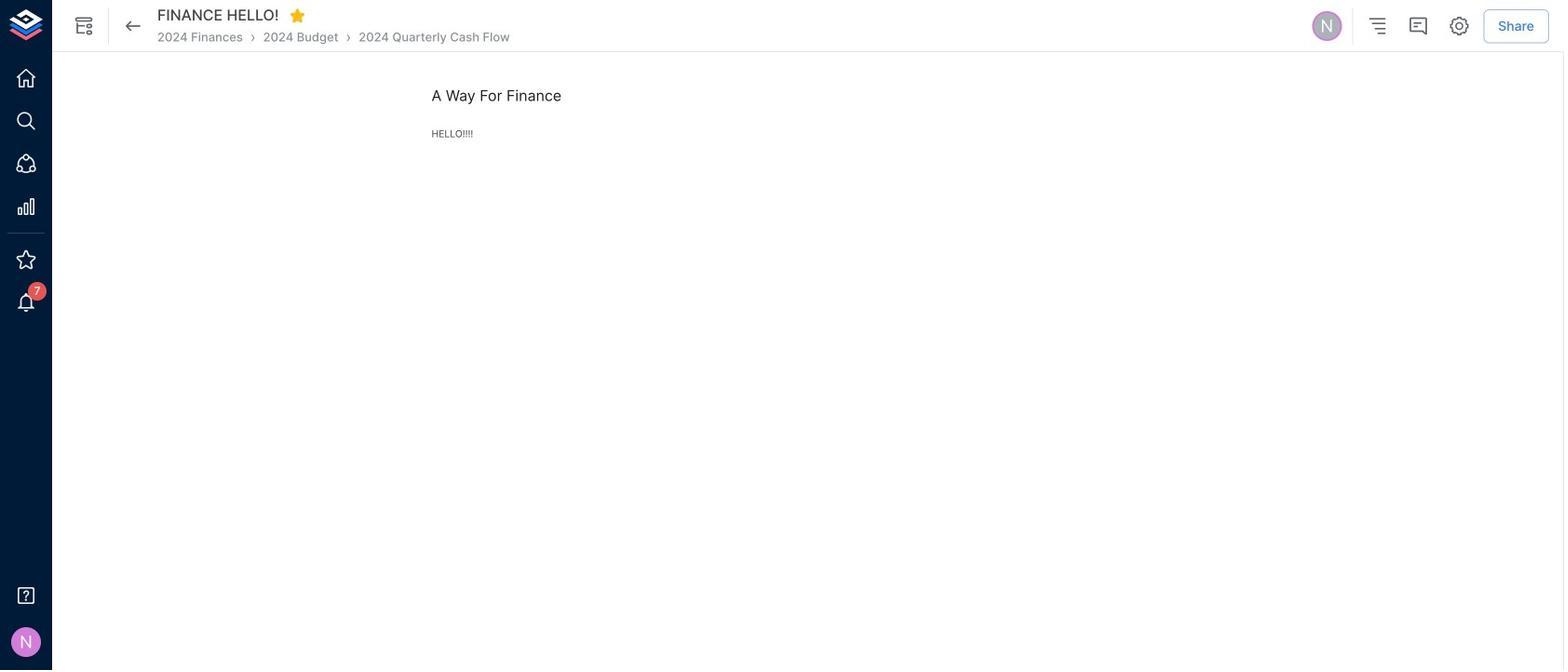 Task type: describe. For each thing, give the bounding box(es) containing it.
remove favorite image
[[289, 7, 306, 24]]

go back image
[[122, 15, 144, 37]]

show wiki image
[[73, 15, 95, 37]]



Task type: vqa. For each thing, say whether or not it's contained in the screenshot.
the Form.pdf
no



Task type: locate. For each thing, give the bounding box(es) containing it.
comments image
[[1407, 15, 1430, 37]]

table of contents image
[[1366, 15, 1389, 37]]

settings image
[[1448, 15, 1471, 37]]



